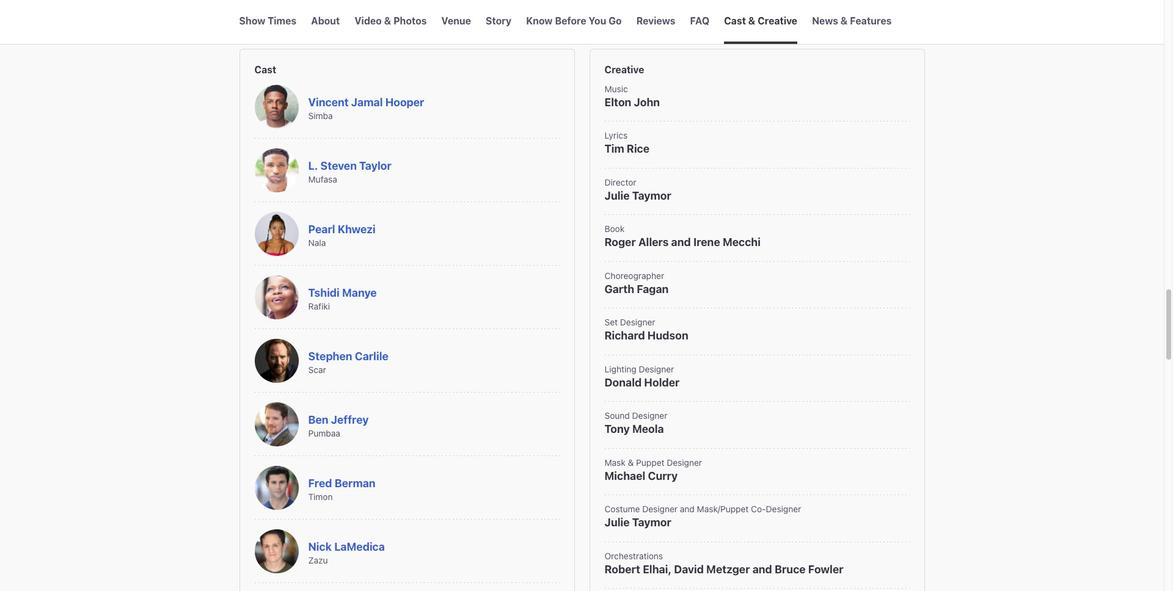 Task type: locate. For each thing, give the bounding box(es) containing it.
& up creative link
[[748, 15, 755, 26]]

4 / 10 group
[[441, 0, 471, 44]]

garth
[[605, 283, 634, 296]]

pearl khwezi nala
[[308, 223, 376, 248]]

ben jeffrey pumbaa
[[308, 413, 369, 439]]

and left mask/puppet
[[680, 504, 695, 515]]

fowler
[[808, 563, 844, 576]]

tshidi
[[308, 286, 340, 299]]

2 vertical spatial and
[[753, 563, 772, 576]]

book roger allers and irene mecchi
[[605, 224, 761, 249]]

9 / 10 group
[[724, 0, 797, 44]]

before
[[555, 15, 586, 26]]

steven
[[321, 159, 357, 172]]

orchestrations
[[605, 551, 663, 561]]

creative
[[284, 15, 336, 31], [758, 15, 797, 26], [605, 64, 644, 75]]

vincent
[[308, 96, 349, 109]]

and left bruce
[[753, 563, 772, 576]]

stephen carlile image
[[254, 339, 298, 383]]

cast link
[[254, 64, 559, 75]]

pearl
[[308, 223, 335, 236]]

nick lamedica link
[[308, 540, 385, 553]]

1 vertical spatial julie
[[605, 516, 630, 529]]

0 vertical spatial julie
[[605, 189, 630, 202]]

2 horizontal spatial creative
[[758, 15, 797, 26]]

taymor
[[632, 189, 671, 202], [632, 516, 671, 529]]

julie down director
[[605, 189, 630, 202]]

stephen carlile link
[[308, 350, 388, 363]]

nala
[[308, 238, 326, 248]]

l.
[[308, 159, 318, 172]]

fred berman link
[[308, 477, 376, 490]]

designer for hudson
[[620, 317, 655, 328]]

nick
[[308, 540, 332, 553]]

sound designer tony  meola
[[605, 411, 667, 436]]

nick lamedica image
[[254, 530, 298, 574]]

cast
[[239, 15, 268, 31], [724, 15, 746, 26], [254, 64, 276, 75]]

taymor down costume
[[632, 516, 671, 529]]

lyrics
[[605, 130, 628, 141]]

mufasa
[[308, 174, 337, 185]]

vincent jamal hooper simba
[[308, 96, 424, 121]]

& up michael
[[628, 458, 634, 468]]

know before you go
[[526, 15, 622, 26]]

taymor inside director julie taymor
[[632, 189, 671, 202]]

know
[[526, 15, 553, 26]]

0 vertical spatial taymor
[[632, 189, 671, 202]]

set designer richard hudson
[[605, 317, 688, 342]]

0 vertical spatial and
[[671, 236, 691, 249]]

& inside 9 / 10 group
[[748, 15, 755, 26]]

nick lamedica zazu
[[308, 540, 385, 566]]

creative inside 9 / 10 group
[[758, 15, 797, 26]]

& for 9 / 10 group at the top of the page
[[748, 15, 755, 26]]

&
[[271, 15, 281, 31], [384, 15, 391, 26], [748, 15, 755, 26], [841, 15, 848, 26], [628, 458, 634, 468]]

designer up holder
[[639, 364, 674, 374]]

you
[[589, 15, 606, 26]]

fred
[[308, 477, 332, 490]]

1 taymor from the top
[[632, 189, 671, 202]]

costume
[[605, 504, 640, 515]]

taymor inside costume designer and mask/puppet co-designer julie taymor
[[632, 516, 671, 529]]

designer
[[620, 317, 655, 328], [639, 364, 674, 374], [632, 411, 667, 421], [667, 458, 702, 468], [642, 504, 678, 515], [766, 504, 801, 515]]

director
[[605, 177, 636, 187]]

julie down costume
[[605, 516, 630, 529]]

designer up richard
[[620, 317, 655, 328]]

designer up meola
[[632, 411, 667, 421]]

jeffrey
[[331, 413, 369, 426]]

8 / 10 group
[[690, 0, 709, 44]]

6 / 10 group
[[526, 0, 622, 44]]

donald
[[605, 376, 642, 389]]

julie inside costume designer and mask/puppet co-designer julie taymor
[[605, 516, 630, 529]]

fagan
[[637, 283, 669, 296]]

mask/puppet
[[697, 504, 749, 515]]

meola
[[632, 423, 664, 436]]

designer inside mask & puppet designer michael curry
[[667, 458, 702, 468]]

michael
[[605, 470, 645, 483]]

0 horizontal spatial cast & creative
[[239, 15, 336, 31]]

2 julie from the top
[[605, 516, 630, 529]]

julie
[[605, 189, 630, 202], [605, 516, 630, 529]]

rice
[[627, 143, 649, 155]]

1 vertical spatial and
[[680, 504, 695, 515]]

2 taymor from the top
[[632, 516, 671, 529]]

& right news
[[841, 15, 848, 26]]

1 vertical spatial taymor
[[632, 516, 671, 529]]

simba
[[308, 111, 333, 121]]

1 horizontal spatial cast & creative
[[724, 15, 797, 26]]

taymor down director
[[632, 189, 671, 202]]

music
[[605, 84, 628, 94]]

cast & creative
[[239, 15, 336, 31], [724, 15, 797, 26]]

sound
[[605, 411, 630, 421]]

costume designer and mask/puppet co-designer julie taymor
[[605, 504, 801, 529]]

video & photos
[[355, 15, 427, 26]]

& right video
[[384, 15, 391, 26]]

roger
[[605, 236, 636, 249]]

manye
[[342, 286, 377, 299]]

1 julie from the top
[[605, 189, 630, 202]]

curry
[[648, 470, 678, 483]]

& inside 3 / 10 group
[[384, 15, 391, 26]]

faq
[[690, 15, 709, 26]]

and
[[671, 236, 691, 249], [680, 504, 695, 515], [753, 563, 772, 576]]

choreographer garth fagan
[[605, 271, 669, 296]]

designer up curry
[[667, 458, 702, 468]]

stephen carlile scar
[[308, 350, 388, 375]]

hooper
[[385, 96, 424, 109]]

times
[[268, 15, 296, 26]]

designer inside sound designer tony  meola
[[632, 411, 667, 421]]

robert
[[605, 563, 640, 576]]

l. steven taylor image
[[254, 148, 298, 192]]

show times
[[239, 15, 296, 26]]

ben jeffrey image
[[254, 403, 298, 447]]

pumbaa
[[308, 428, 340, 439]]

julie inside director julie taymor
[[605, 189, 630, 202]]

designer inside "lighting designer donald holder"
[[639, 364, 674, 374]]

designer up bruce
[[766, 504, 801, 515]]

& for 3 / 10 group
[[384, 15, 391, 26]]

story
[[486, 15, 512, 26]]

5 / 10 group
[[486, 0, 512, 44]]

venue
[[441, 15, 471, 26]]

designer for holder
[[639, 364, 674, 374]]

and left irene
[[671, 236, 691, 249]]

designer down curry
[[642, 504, 678, 515]]

designer inside set designer richard hudson
[[620, 317, 655, 328]]

& inside 10 / 10 group
[[841, 15, 848, 26]]



Task type: vqa. For each thing, say whether or not it's contained in the screenshot.
Choreographer Garth Fagan
yes



Task type: describe. For each thing, give the bounding box(es) containing it.
director julie taymor
[[605, 177, 671, 202]]

and inside costume designer and mask/puppet co-designer julie taymor
[[680, 504, 695, 515]]

1 / 10 group
[[239, 0, 296, 44]]

pearl khwezi link
[[308, 223, 376, 236]]

metzger
[[706, 563, 750, 576]]

set
[[605, 317, 618, 328]]

holder
[[644, 376, 680, 389]]

scar
[[308, 365, 326, 375]]

puppet
[[636, 458, 664, 468]]

news & features
[[812, 15, 892, 26]]

l. steven taylor link
[[308, 159, 392, 172]]

mask
[[605, 458, 626, 468]]

3 / 10 group
[[355, 0, 427, 44]]

video
[[355, 15, 382, 26]]

2 / 10 group
[[311, 0, 340, 44]]

vincent jamal hooper image
[[254, 85, 298, 129]]

co-
[[751, 504, 766, 515]]

music elton john
[[605, 84, 660, 109]]

lighting
[[605, 364, 637, 374]]

show
[[239, 15, 265, 26]]

tshidi manye rafiki
[[308, 286, 377, 312]]

elton
[[605, 96, 631, 109]]

& right show
[[271, 15, 281, 31]]

features
[[850, 15, 892, 26]]

ben
[[308, 413, 329, 426]]

mask & puppet designer michael curry
[[605, 458, 702, 483]]

book
[[605, 224, 625, 234]]

fred berman image
[[254, 466, 298, 510]]

go
[[609, 15, 622, 26]]

orchestrations robert elhai, david metzger and bruce fowler
[[605, 551, 844, 576]]

about
[[311, 15, 340, 26]]

stephen
[[308, 350, 352, 363]]

and inside book roger allers and irene mecchi
[[671, 236, 691, 249]]

taylor
[[359, 159, 392, 172]]

choreographer
[[605, 271, 664, 281]]

10 / 10 group
[[812, 0, 892, 44]]

lamedica
[[334, 540, 385, 553]]

rafiki
[[308, 301, 330, 312]]

berman
[[335, 477, 376, 490]]

and inside orchestrations robert elhai, david metzger and bruce fowler
[[753, 563, 772, 576]]

allers
[[638, 236, 669, 249]]

7 / 10 group
[[636, 0, 675, 44]]

photos
[[394, 15, 427, 26]]

vincent jamal hooper link
[[308, 96, 424, 109]]

tim
[[605, 143, 624, 155]]

0 horizontal spatial creative
[[284, 15, 336, 31]]

news
[[812, 15, 838, 26]]

cast inside 9 / 10 group
[[724, 15, 746, 26]]

timon
[[308, 492, 333, 502]]

lighting designer donald holder
[[605, 364, 680, 389]]

bruce
[[775, 563, 806, 576]]

pearl khwezi image
[[254, 212, 298, 256]]

jamal
[[351, 96, 383, 109]]

khwezi
[[338, 223, 376, 236]]

elhai,
[[643, 563, 672, 576]]

mecchi
[[723, 236, 761, 249]]

lyrics tim rice
[[605, 130, 649, 155]]

richard
[[605, 330, 645, 342]]

irene
[[693, 236, 720, 249]]

tshidi manye link
[[308, 286, 377, 299]]

designer for mask/puppet
[[642, 504, 678, 515]]

tshidi manye image
[[254, 275, 298, 319]]

reviews
[[636, 15, 675, 26]]

& for 10 / 10 group
[[841, 15, 848, 26]]

fred berman timon
[[308, 477, 376, 502]]

1 horizontal spatial creative
[[605, 64, 644, 75]]

john
[[634, 96, 660, 109]]

hudson
[[648, 330, 688, 342]]

designer for meola
[[632, 411, 667, 421]]

david
[[674, 563, 704, 576]]

creative link
[[605, 64, 909, 75]]

carlile
[[355, 350, 388, 363]]

zazu
[[308, 555, 328, 566]]

& inside mask & puppet designer michael curry
[[628, 458, 634, 468]]

ben jeffrey link
[[308, 413, 369, 426]]

l. steven taylor mufasa
[[308, 159, 392, 185]]



